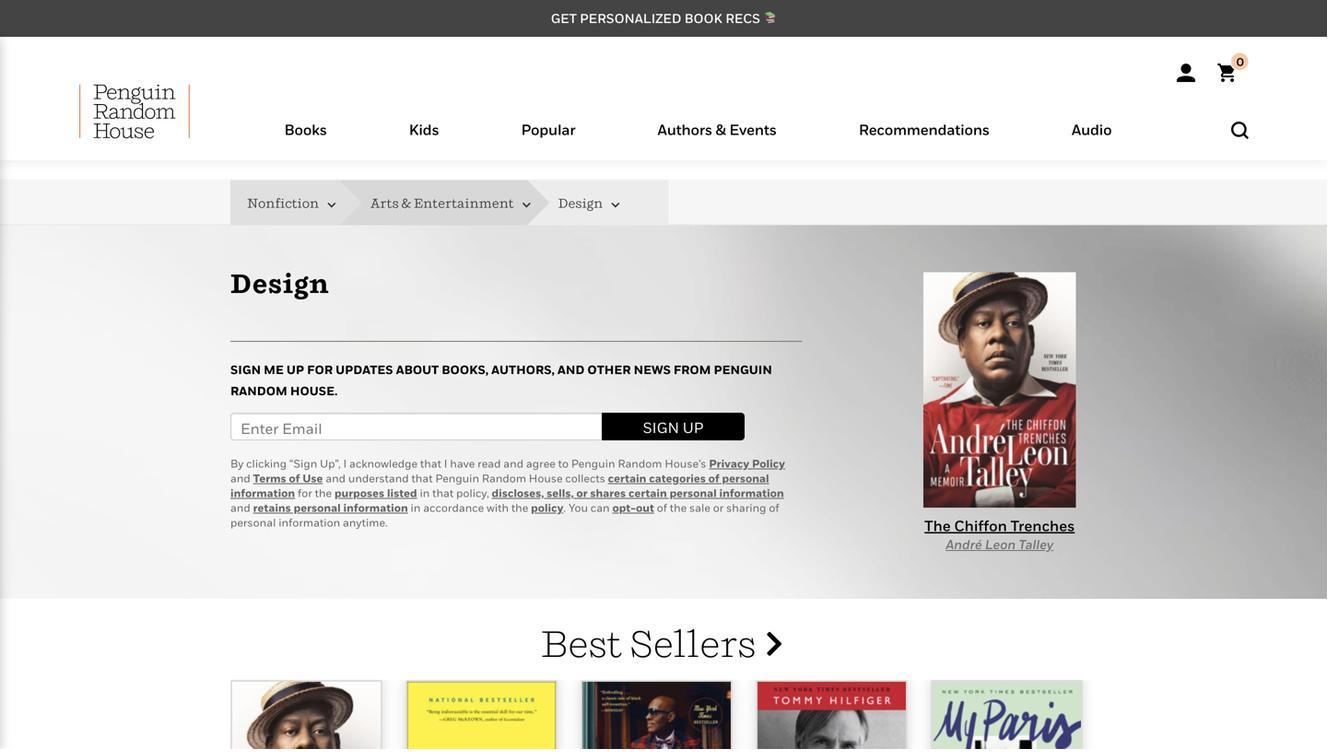 Task type: locate. For each thing, give the bounding box(es) containing it.
that
[[420, 457, 442, 470], [412, 472, 433, 485], [432, 487, 454, 500]]

Nonfiction field
[[247, 180, 367, 226]]

certain up discloses, sells, or shares certain personal information link on the bottom of the page
[[608, 472, 647, 485]]

0 vertical spatial for
[[307, 363, 333, 377]]

information down retains personal information link
[[279, 516, 340, 529]]

sign inside sign up button
[[643, 419, 679, 436]]

1 horizontal spatial penguin
[[571, 457, 615, 470]]

and left other
[[558, 363, 585, 377]]

browse by category or genre navigation
[[230, 180, 784, 226]]

of down privacy
[[709, 472, 720, 485]]

0 horizontal spatial the
[[315, 487, 332, 500]]

angle down image
[[322, 198, 336, 212], [606, 198, 620, 212]]

sign for sign me up for updates about books, authors, and other news from penguin random house.
[[230, 363, 261, 377]]

for the purposes listed in that policy, discloses, sells, or shares certain personal information and retains personal information in accordance with the policy . you can opt-out
[[230, 487, 784, 514]]

in
[[420, 487, 430, 500], [411, 501, 421, 514]]

design down nonfiction
[[230, 267, 330, 299]]

2 horizontal spatial random
[[618, 457, 662, 470]]

anytime.
[[343, 516, 388, 529]]

1 horizontal spatial sign
[[643, 419, 679, 436]]

get personalized book recs 📚 link
[[551, 11, 776, 26]]

in down 'listed'
[[411, 501, 421, 514]]

the chiffon trenches image
[[230, 680, 383, 749]]

kids link
[[409, 121, 439, 160]]

angle down image left "arts"
[[322, 198, 336, 212]]

information down terms
[[230, 487, 295, 500]]

popular
[[521, 121, 576, 138]]

by clicking "sign up", i acknowledge that i have read and agree to penguin random house's privacy policy and terms of use and understand that penguin random house collects
[[230, 457, 785, 485]]

personal up the sale
[[670, 487, 717, 500]]

personal
[[722, 472, 769, 485], [670, 487, 717, 500], [294, 501, 341, 514], [230, 516, 276, 529]]

0 horizontal spatial i
[[343, 457, 347, 470]]

in right 'listed'
[[420, 487, 430, 500]]

1 vertical spatial sign
[[643, 419, 679, 436]]

for
[[307, 363, 333, 377], [298, 487, 312, 500]]

that left have
[[420, 457, 442, 470]]

book
[[685, 11, 723, 26]]

0 vertical spatial or
[[576, 487, 588, 500]]

up right me
[[287, 363, 304, 377]]

1 horizontal spatial &
[[716, 121, 726, 138]]

1 horizontal spatial design
[[558, 196, 606, 211]]

of the sale or sharing of personal information anytime.
[[230, 501, 780, 529]]

random inside sign me up for updates about books, authors, and other news from penguin random house.
[[230, 384, 287, 398]]

nonfiction
[[247, 196, 322, 211]]

0 vertical spatial sign
[[230, 363, 261, 377]]

accordance
[[423, 501, 484, 514]]

retains personal information link
[[253, 501, 408, 514]]

0 horizontal spatial random
[[230, 384, 287, 398]]

understand
[[348, 472, 409, 485]]

authors & events button
[[617, 116, 818, 160]]

personal inside certain categories of personal information
[[722, 472, 769, 485]]

updates
[[336, 363, 393, 377]]

1 vertical spatial random
[[618, 457, 662, 470]]

about
[[396, 363, 439, 377]]

penguin down have
[[435, 472, 479, 485]]

policy,
[[456, 487, 489, 500]]

0 vertical spatial &
[[716, 121, 726, 138]]

with
[[487, 501, 509, 514]]

books link
[[284, 121, 327, 160]]

information
[[230, 487, 295, 500], [719, 487, 784, 500], [343, 501, 408, 514], [279, 516, 340, 529]]

main navigation element
[[34, 84, 1293, 160]]

0 horizontal spatial angle down image
[[322, 198, 336, 212]]

sign up house's
[[643, 419, 679, 436]]

1 horizontal spatial angle down image
[[606, 198, 620, 212]]

up up house's
[[683, 419, 704, 436]]

i right up",
[[343, 457, 347, 470]]

sign inside sign me up for updates about books, authors, and other news from penguin random house.
[[230, 363, 261, 377]]

i
[[343, 457, 347, 470], [444, 457, 448, 470]]

the left the sale
[[670, 501, 687, 514]]

for inside for the purposes listed in that policy, discloses, sells, or shares certain personal information and retains personal information in accordance with the policy . you can opt-out
[[298, 487, 312, 500]]

american dreamer image
[[756, 680, 908, 749]]

sign in image
[[1177, 64, 1196, 82]]

that up 'listed'
[[412, 472, 433, 485]]

policy link
[[531, 501, 564, 514]]

1 horizontal spatial random
[[482, 472, 526, 485]]

& for arts
[[402, 196, 411, 211]]

my paris dream image
[[931, 680, 1083, 749]]

read
[[478, 457, 501, 470]]

best sellers
[[541, 621, 764, 665]]

0 vertical spatial certain
[[608, 472, 647, 485]]

1 vertical spatial &
[[402, 196, 411, 211]]

of inside the by clicking "sign up", i acknowledge that i have read and agree to penguin random house's privacy policy and terms of use and understand that penguin random house collects
[[289, 472, 300, 485]]

2 vertical spatial that
[[432, 487, 454, 500]]

or down collects
[[576, 487, 588, 500]]

random up the discloses, at the left
[[482, 472, 526, 485]]

policy
[[531, 501, 564, 514]]

can
[[591, 501, 610, 514]]

purposes listed link
[[335, 487, 417, 500]]

2 i from the left
[[444, 457, 448, 470]]

1 vertical spatial up
[[683, 419, 704, 436]]

angle down image inside "design" 'field'
[[606, 198, 620, 212]]

design right angle down icon
[[558, 196, 606, 211]]

1 angle down image from the left
[[322, 198, 336, 212]]

1 horizontal spatial i
[[444, 457, 448, 470]]

for down use on the left of page
[[298, 487, 312, 500]]

or right the sale
[[713, 501, 724, 514]]

collects
[[565, 472, 605, 485]]

random
[[230, 384, 287, 398], [618, 457, 662, 470], [482, 472, 526, 485]]

and inside for the purposes listed in that policy, discloses, sells, or shares certain personal information and retains personal information in accordance with the policy . you can opt-out
[[230, 501, 251, 514]]

1 horizontal spatial or
[[713, 501, 724, 514]]

random up discloses, sells, or shares certain personal information link on the bottom of the page
[[618, 457, 662, 470]]

& right "arts"
[[402, 196, 411, 211]]

recs
[[726, 11, 761, 26]]

and
[[558, 363, 585, 377], [504, 457, 524, 470], [230, 472, 251, 485], [326, 472, 346, 485], [230, 501, 251, 514]]

personal down privacy policy link
[[722, 472, 769, 485]]

0 horizontal spatial design
[[230, 267, 330, 299]]

0 vertical spatial that
[[420, 457, 442, 470]]

listed
[[387, 487, 417, 500]]

acknowledge
[[349, 457, 418, 470]]

arts & entertainment
[[370, 196, 517, 211]]

angle down image
[[517, 198, 531, 212]]

events
[[730, 121, 777, 138]]

talley
[[1019, 537, 1054, 552]]

0 horizontal spatial or
[[576, 487, 588, 500]]

the inside of the sale or sharing of personal information anytime.
[[670, 501, 687, 514]]

kids
[[409, 121, 439, 138]]

the down the discloses, at the left
[[511, 501, 528, 514]]

for inside sign me up for updates about books, authors, and other news from penguin random house.
[[307, 363, 333, 377]]

that up accordance
[[432, 487, 454, 500]]

i left have
[[444, 457, 448, 470]]

personal down retains
[[230, 516, 276, 529]]

agree
[[526, 457, 556, 470]]

2 horizontal spatial penguin
[[714, 363, 772, 377]]

of inside certain categories of personal information
[[709, 472, 720, 485]]

& left events
[[716, 121, 726, 138]]

recommendations button
[[818, 116, 1031, 160]]

you
[[569, 501, 588, 514]]

penguin
[[714, 363, 772, 377], [571, 457, 615, 470], [435, 472, 479, 485]]

0 vertical spatial up
[[287, 363, 304, 377]]

authors,
[[491, 363, 555, 377]]

angle down image right angle down icon
[[606, 198, 620, 212]]

1 vertical spatial certain
[[629, 487, 667, 500]]

and left retains
[[230, 501, 251, 514]]

0 vertical spatial penguin
[[714, 363, 772, 377]]

sign left me
[[230, 363, 261, 377]]

discloses,
[[492, 487, 544, 500]]

"sign
[[289, 457, 317, 470]]

& for authors
[[716, 121, 726, 138]]

or inside of the sale or sharing of personal information anytime.
[[713, 501, 724, 514]]

2 angle down image from the left
[[606, 198, 620, 212]]

the for of
[[670, 501, 687, 514]]

penguin up collects
[[571, 457, 615, 470]]

penguin right from
[[714, 363, 772, 377]]

books,
[[442, 363, 489, 377]]

random down me
[[230, 384, 287, 398]]

1 horizontal spatial up
[[683, 419, 704, 436]]

sign
[[230, 363, 261, 377], [643, 419, 679, 436]]

the up retains personal information link
[[315, 487, 332, 500]]

0 horizontal spatial up
[[287, 363, 304, 377]]

0 horizontal spatial sign
[[230, 363, 261, 377]]

authors
[[658, 121, 713, 138]]

certain up out at bottom
[[629, 487, 667, 500]]

clicking
[[246, 457, 287, 470]]

personalized
[[580, 11, 682, 26]]

recommendations link
[[859, 121, 990, 160]]

0 horizontal spatial penguin
[[435, 472, 479, 485]]

to
[[558, 457, 569, 470]]

opt-
[[613, 501, 636, 514]]

of down "sign
[[289, 472, 300, 485]]

house's
[[665, 457, 707, 470]]

2 vertical spatial random
[[482, 472, 526, 485]]

up inside button
[[683, 419, 704, 436]]

chiffon
[[954, 517, 1007, 534]]

0 horizontal spatial &
[[402, 196, 411, 211]]

design
[[558, 196, 606, 211], [230, 267, 330, 299]]

certain inside for the purposes listed in that policy, discloses, sells, or shares certain personal information and retains personal information in accordance with the policy . you can opt-out
[[629, 487, 667, 500]]

1 vertical spatial for
[[298, 487, 312, 500]]

and down 'by'
[[230, 472, 251, 485]]

design inside 'field'
[[558, 196, 606, 211]]

search image
[[1232, 121, 1249, 139]]

the
[[315, 487, 332, 500], [511, 501, 528, 514], [670, 501, 687, 514]]

angle down image inside nonfiction field
[[322, 198, 336, 212]]

1 vertical spatial design
[[230, 267, 330, 299]]

up
[[287, 363, 304, 377], [683, 419, 704, 436]]

2 horizontal spatial the
[[670, 501, 687, 514]]

audio button
[[1031, 116, 1153, 160]]

& inside authors & events link
[[716, 121, 726, 138]]

the chiffon trenches
[[925, 517, 1075, 534]]

0 vertical spatial design
[[558, 196, 606, 211]]

0 vertical spatial random
[[230, 384, 287, 398]]

for up 'house.'
[[307, 363, 333, 377]]

books button
[[243, 116, 368, 160]]

by
[[230, 457, 244, 470]]

have
[[450, 457, 475, 470]]

& inside arts & entertainment field
[[402, 196, 411, 211]]

1 vertical spatial or
[[713, 501, 724, 514]]



Task type: vqa. For each thing, say whether or not it's contained in the screenshot.
the topmost Random
yes



Task type: describe. For each thing, give the bounding box(es) containing it.
sharing
[[727, 501, 767, 514]]

and right the read
[[504, 457, 524, 470]]

sells,
[[547, 487, 574, 500]]

certain categories of personal information link
[[230, 472, 769, 500]]

and down up",
[[326, 472, 346, 485]]

best
[[541, 621, 623, 665]]

of right sharing at the bottom of page
[[769, 501, 780, 514]]

opt-out link
[[613, 501, 654, 514]]

Design field
[[558, 180, 669, 226]]

Enter Email email field
[[230, 413, 602, 441]]

categories
[[649, 472, 706, 485]]

or inside for the purposes listed in that policy, discloses, sells, or shares certain personal information and retains personal information in accordance with the policy . you can opt-out
[[576, 487, 588, 500]]

other
[[588, 363, 631, 377]]

trenches
[[1011, 517, 1075, 534]]

1 vertical spatial that
[[412, 472, 433, 485]]

📚
[[764, 11, 776, 26]]

discloses, sells, or shares certain personal information link
[[492, 487, 784, 500]]

up inside sign me up for updates about books, authors, and other news from penguin random house.
[[287, 363, 304, 377]]

1 vertical spatial penguin
[[571, 457, 615, 470]]

and inside sign me up for updates about books, authors, and other news from penguin random house.
[[558, 363, 585, 377]]

sign up button
[[602, 413, 745, 441]]

andré leon talley link
[[946, 537, 1054, 552]]

leon
[[985, 537, 1016, 552]]

recommendations
[[859, 121, 990, 138]]

best sellers link
[[541, 621, 782, 665]]

1 vertical spatial in
[[411, 501, 421, 514]]

me
[[264, 363, 284, 377]]

penguin random house image
[[79, 84, 190, 139]]

up",
[[320, 457, 341, 470]]

1 i from the left
[[343, 457, 347, 470]]

information down purposes listed link
[[343, 501, 408, 514]]

retains
[[253, 501, 291, 514]]

information inside certain categories of personal information
[[230, 487, 295, 500]]

certain categories of personal information
[[230, 472, 769, 500]]

get
[[551, 11, 577, 26]]

2 vertical spatial penguin
[[435, 472, 479, 485]]

out
[[636, 501, 654, 514]]

policy
[[752, 457, 785, 470]]

shopping cart image
[[1218, 53, 1249, 82]]

get personalized book recs 📚
[[551, 11, 776, 26]]

authors & events link
[[658, 121, 777, 160]]

sale
[[690, 501, 711, 514]]

the chiffon trenches link
[[924, 272, 1076, 535]]

authors & events
[[658, 121, 777, 138]]

use
[[303, 472, 323, 485]]

that inside for the purposes listed in that policy, discloses, sells, or shares certain personal information and retains personal information in accordance with the policy . you can opt-out
[[432, 487, 454, 500]]

house
[[529, 472, 563, 485]]

dapper dan: made in harlem image
[[581, 680, 733, 749]]

books
[[284, 121, 327, 138]]

terms of use link
[[253, 472, 323, 485]]

personal inside of the sale or sharing of personal information anytime.
[[230, 516, 276, 529]]

information inside of the sale or sharing of personal information anytime.
[[279, 516, 340, 529]]

1 horizontal spatial the
[[511, 501, 528, 514]]

privacy policy link
[[709, 457, 785, 470]]

0 vertical spatial in
[[420, 487, 430, 500]]

personal down use on the left of page
[[294, 501, 341, 514]]

the for for
[[315, 487, 332, 500]]

of right out at bottom
[[657, 501, 667, 514]]

angle down image for nonfiction
[[322, 198, 336, 212]]

entertainment
[[414, 196, 514, 211]]

audio link
[[1072, 121, 1112, 160]]

sellers
[[630, 621, 757, 665]]

terms
[[253, 472, 286, 485]]

indistractable image
[[406, 680, 558, 749]]

certain inside certain categories of personal information
[[608, 472, 647, 485]]

from
[[674, 363, 711, 377]]

Arts & Entertainment field
[[370, 180, 555, 226]]

andré leon talley
[[946, 537, 1054, 552]]

sign me up for updates about books, authors, and other news from penguin random house.
[[230, 363, 772, 398]]

shares
[[590, 487, 626, 500]]

andré
[[946, 537, 982, 552]]

news
[[634, 363, 671, 377]]

.
[[564, 501, 566, 514]]

popular button
[[480, 116, 617, 160]]

sign for sign up
[[643, 419, 679, 436]]

audio
[[1072, 121, 1112, 138]]

angle down image for design
[[606, 198, 620, 212]]

house.
[[290, 384, 338, 398]]

arts
[[370, 196, 399, 211]]

purposes
[[335, 487, 385, 500]]

sign up
[[643, 419, 704, 436]]

the
[[925, 517, 951, 534]]

penguin inside sign me up for updates about books, authors, and other news from penguin random house.
[[714, 363, 772, 377]]

information up sharing at the bottom of page
[[719, 487, 784, 500]]

privacy
[[709, 457, 750, 470]]

kids button
[[368, 116, 480, 160]]



